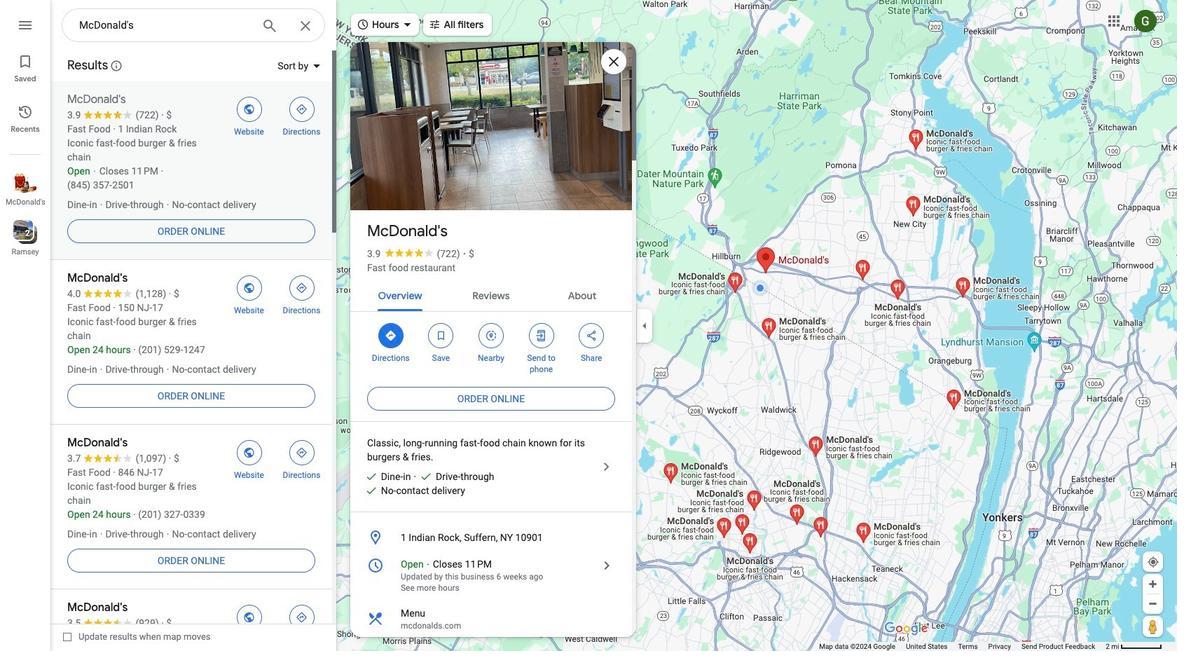 Task type: describe. For each thing, give the bounding box(es) containing it.
google account: gary orlando  
(orlandogary85@gmail.com) image
[[1135, 10, 1157, 32]]

none field inside mcdonald's field
[[79, 17, 250, 34]]

tab list inside mcdonald's main content
[[350, 278, 632, 311]]

show your location image
[[1147, 556, 1160, 568]]

2 places element
[[15, 227, 30, 240]]

zoom out image
[[1148, 598, 1158, 609]]

none search field inside google maps element
[[62, 8, 325, 47]]

collapse side panel image
[[637, 318, 652, 333]]

learn more about legal disclosure regarding public reviews on google maps image
[[110, 60, 123, 72]]

has drive-through group
[[414, 470, 494, 484]]

zoom in image
[[1148, 579, 1158, 589]]



Task type: vqa. For each thing, say whether or not it's contained in the screenshot.
Leaves Gerald R. Ford International Airport at 6:20 AM on Thursday, November 23 and arrives at LaGuardia Airport at 11:17 AM on Thursday, November 23. element at the bottom of page
no



Task type: locate. For each thing, give the bounding box(es) containing it.
None search field
[[62, 8, 325, 47]]

menu image
[[17, 17, 34, 34]]

tab list
[[350, 278, 632, 311]]

3.9 stars image
[[381, 248, 437, 257]]

None checkbox
[[63, 628, 211, 645]]

has no-contact delivery group
[[359, 484, 465, 498]]

722 reviews element
[[437, 248, 460, 259]]

none checkbox inside google maps element
[[63, 628, 211, 645]]

show street view coverage image
[[1143, 616, 1163, 637]]

mcdonald's main content
[[348, 0, 636, 651]]

serves dine-in group
[[359, 470, 411, 484]]

actions for mcdonald's region
[[350, 312, 632, 382]]

google maps element
[[0, 0, 1177, 651]]

price: inexpensive element
[[469, 248, 474, 259]]

list
[[0, 0, 50, 651]]

photo of mcdonald's image
[[348, 0, 634, 317]]

None field
[[79, 17, 250, 34]]

McDonald's field
[[62, 8, 325, 47]]

results for mcdonald's feed
[[50, 49, 336, 651]]

information for mcdonald's region
[[350, 524, 632, 651]]



